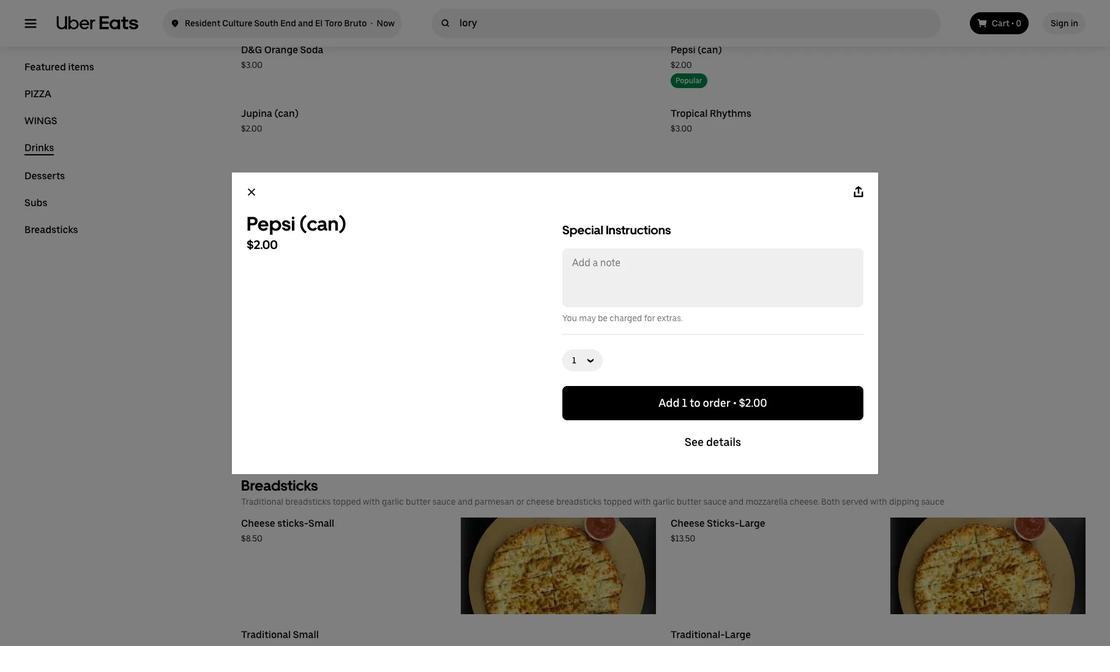 Task type: vqa. For each thing, say whether or not it's contained in the screenshot.
WINGS
yes



Task type: locate. For each thing, give the bounding box(es) containing it.
1 horizontal spatial cheese
[[671, 518, 705, 530]]

0 vertical spatial pepsi (can) $2.00
[[671, 44, 722, 70]]

breadsticks up sticks-
[[241, 477, 318, 495]]

2 horizontal spatial with
[[871, 497, 888, 507]]

2 horizontal spatial (can)
[[698, 44, 722, 56]]

breadsticks
[[24, 224, 78, 236], [241, 477, 318, 495]]

tropical
[[671, 108, 708, 119]]

and up sticks-
[[729, 497, 744, 507]]

1 butter from the left
[[406, 497, 431, 507]]

cheese up $13.50
[[671, 518, 705, 530]]

desserts inside navigation
[[24, 170, 65, 182]]

chicken
[[680, 320, 711, 329]]

add
[[659, 396, 680, 409]]

cheese inside cheese sticks-small $8.50
[[241, 518, 275, 530]]

0 horizontal spatial breadsticks
[[24, 224, 78, 236]]

• left 0
[[1012, 18, 1015, 28]]

1 vertical spatial pepsi (can) $2.00
[[247, 212, 347, 252]]

traditional
[[241, 497, 284, 507], [241, 629, 291, 641]]

be
[[598, 313, 608, 323]]

1 traditional from the top
[[241, 497, 284, 507]]

navigation
[[24, 61, 212, 251]]

breadsticks for breadsticks traditional breadsticks topped with garlic butter sauce and parmesan or cheese breadsticks topped with garlic butter sauce and mozzarella cheese. both served with dipping sauce
[[241, 477, 318, 495]]

desserts down 'drinks' 'button'
[[24, 170, 65, 182]]

popular
[[676, 77, 703, 85]]

(can) inside dialog dialog
[[299, 212, 347, 235]]

jupina
[[241, 108, 272, 119]]

0 vertical spatial (can)
[[698, 44, 722, 56]]

1 cheese from the left
[[241, 518, 275, 530]]

mozzarella
[[746, 497, 788, 507]]

0 horizontal spatial breadsticks
[[285, 497, 331, 507]]

$2.00 right order
[[739, 396, 768, 409]]

2 cheese from the left
[[671, 518, 705, 530]]

breadsticks inside navigation
[[24, 224, 78, 236]]

details
[[707, 436, 742, 449]]

2 traditional from the top
[[241, 629, 291, 641]]

0 horizontal spatial drinks
[[24, 142, 54, 154]]

breadsticks up sticks-
[[285, 497, 331, 507]]

• left the now
[[371, 18, 373, 28]]

cheese up $8.50
[[241, 518, 275, 530]]

pepsi (can) $2.00 down x button
[[247, 212, 347, 252]]

3 with from the left
[[871, 497, 888, 507]]

sign in link
[[1044, 12, 1086, 34]]

pepsi up popular
[[671, 44, 696, 56]]

0 horizontal spatial $3.00
[[241, 60, 263, 70]]

$2.00
[[671, 60, 692, 70], [241, 124, 262, 133], [247, 237, 278, 252], [739, 396, 768, 409]]

1 vertical spatial pepsi
[[247, 212, 295, 235]]

and
[[298, 18, 313, 28], [458, 497, 473, 507], [729, 497, 744, 507]]

0 horizontal spatial and
[[298, 18, 313, 28]]

1 vertical spatial large
[[725, 629, 751, 641]]

and left el
[[298, 18, 313, 28]]

garlic
[[382, 497, 404, 507], [653, 497, 675, 507]]

jupina (can) $2.00
[[241, 108, 299, 133]]

1 horizontal spatial breadsticks
[[241, 477, 318, 495]]

pepsi (can) $2.00 up popular
[[671, 44, 722, 70]]

0 horizontal spatial sauce
[[433, 497, 456, 507]]

cheese sticks-large $13.50
[[671, 518, 766, 544]]

$2.00 down $7.00
[[247, 237, 278, 252]]

sauce
[[433, 497, 456, 507], [704, 497, 727, 507], [922, 497, 945, 507]]

share ios button
[[844, 177, 874, 207]]

1
[[682, 396, 688, 409]]

cheese
[[241, 518, 275, 530], [671, 518, 705, 530]]

desserts
[[241, 170, 301, 187], [24, 170, 65, 182]]

wings
[[24, 115, 57, 127]]

$13.50
[[671, 534, 696, 544]]

1 horizontal spatial •
[[734, 396, 737, 409]]

cheese inside cheese sticks-large $13.50
[[671, 518, 705, 530]]

(can)
[[698, 44, 722, 56], [275, 108, 299, 119], [299, 212, 347, 235]]

d&g orange soda $3.00
[[241, 44, 324, 70]]

dipping
[[890, 497, 920, 507]]

small
[[309, 518, 335, 530], [293, 629, 319, 641]]

traditional-
[[671, 629, 725, 641]]

0 horizontal spatial with
[[363, 497, 380, 507]]

close image
[[247, 187, 257, 197]]

0 vertical spatial drinks
[[241, 15, 283, 33]]

breadsticks right cheese
[[557, 497, 602, 507]]

see details
[[685, 436, 742, 449]]

drinks up d&g
[[241, 15, 283, 33]]

cheese
[[527, 497, 555, 507]]

uber eats home image
[[56, 16, 138, 31]]

topped
[[333, 497, 361, 507], [604, 497, 632, 507]]

0 horizontal spatial (can)
[[275, 108, 299, 119]]

• inside dialog dialog
[[734, 396, 737, 409]]

$7.00
[[241, 214, 262, 224]]

breadsticks down subs button in the left of the page
[[24, 224, 78, 236]]

you
[[563, 313, 577, 323]]

1 vertical spatial drinks
[[24, 142, 54, 154]]

(can) for pepsi (can)
[[299, 212, 347, 235]]

large
[[740, 518, 766, 530], [725, 629, 751, 641]]

items
[[68, 61, 94, 73]]

drinks down wings button
[[24, 142, 54, 154]]

1 horizontal spatial and
[[458, 497, 473, 507]]

0 vertical spatial pepsi
[[671, 44, 696, 56]]

cheese for cheese sticks-large
[[671, 518, 705, 530]]

in
[[1071, 18, 1079, 28]]

$2.00 up popular
[[671, 60, 692, 70]]

desserts up $7.00
[[241, 170, 301, 187]]

breadsticks
[[285, 497, 331, 507], [557, 497, 602, 507]]

0 vertical spatial breadsticks
[[24, 224, 78, 236]]

0 vertical spatial $3.00
[[241, 60, 263, 70]]

$2.00 down jupina
[[241, 124, 262, 133]]

$3.00
[[241, 60, 263, 70], [671, 124, 693, 133]]

sauce left parmesan
[[433, 497, 456, 507]]

1 horizontal spatial garlic
[[653, 497, 675, 507]]

see
[[685, 436, 704, 449]]

d&g
[[241, 44, 262, 56]]

you may be charged for extras.
[[563, 313, 683, 323]]

1 horizontal spatial with
[[634, 497, 651, 507]]

1 topped from the left
[[333, 497, 361, 507]]

1 horizontal spatial pepsi (can) $2.00
[[671, 44, 722, 70]]

resident culture south end and el toro bruto • now
[[185, 18, 395, 28]]

with
[[363, 497, 380, 507], [634, 497, 651, 507], [871, 497, 888, 507]]

el
[[315, 18, 323, 28]]

1 vertical spatial breadsticks
[[241, 477, 318, 495]]

butter
[[406, 497, 431, 507], [677, 497, 702, 507]]

end
[[281, 18, 296, 28]]

$3.00 inside tropical rhythms $3.00
[[671, 124, 693, 133]]

deliver to image
[[170, 16, 180, 31]]

breadsticks for breadsticks
[[24, 224, 78, 236]]

featured items
[[24, 61, 94, 73]]

1 vertical spatial small
[[293, 629, 319, 641]]

traditional small
[[241, 629, 319, 641]]

and left parmesan
[[458, 497, 473, 507]]

(can) inside jupina (can) $2.00
[[275, 108, 299, 119]]

0 horizontal spatial cheese
[[241, 518, 275, 530]]

2 vertical spatial (can)
[[299, 212, 347, 235]]

share ios image
[[853, 186, 865, 198]]

0 horizontal spatial pepsi
[[247, 212, 295, 235]]

sauce right dipping
[[922, 497, 945, 507]]

served
[[842, 497, 869, 507]]

• right order
[[734, 396, 737, 409]]

see details button
[[563, 425, 864, 460]]

1 horizontal spatial drinks
[[241, 15, 283, 33]]

sign in
[[1052, 18, 1079, 28]]

2 horizontal spatial sauce
[[922, 497, 945, 507]]

1 vertical spatial $3.00
[[671, 124, 693, 133]]

0 vertical spatial small
[[309, 518, 335, 530]]

sauce up sticks-
[[704, 497, 727, 507]]

wings button
[[24, 115, 57, 127]]

$3.00 down tropical
[[671, 124, 693, 133]]

1 vertical spatial (can)
[[275, 108, 299, 119]]

traditional inside breadsticks traditional breadsticks topped with garlic butter sauce and parmesan or cheese breadsticks topped with garlic butter sauce and mozzarella cheese. both served with dipping sauce
[[241, 497, 284, 507]]

breadsticks inside breadsticks traditional breadsticks topped with garlic butter sauce and parmesan or cheese breadsticks topped with garlic butter sauce and mozzarella cheese. both served with dipping sauce
[[241, 477, 318, 495]]

1 horizontal spatial sauce
[[704, 497, 727, 507]]

0 horizontal spatial butter
[[406, 497, 431, 507]]

0 horizontal spatial desserts
[[24, 170, 65, 182]]

•
[[371, 18, 373, 28], [1012, 18, 1015, 28], [734, 396, 737, 409]]

3 sauce from the left
[[922, 497, 945, 507]]

1 vertical spatial traditional
[[241, 629, 291, 641]]

2 topped from the left
[[604, 497, 632, 507]]

$3.00 down d&g
[[241, 60, 263, 70]]

large inside cheese sticks-large $13.50
[[740, 518, 766, 530]]

drinks
[[241, 15, 283, 33], [24, 142, 54, 154]]

1 horizontal spatial topped
[[604, 497, 632, 507]]

instructions
[[606, 223, 671, 237]]

to
[[690, 396, 701, 409]]

1 horizontal spatial butter
[[677, 497, 702, 507]]

(can) for jupina (can)
[[275, 108, 299, 119]]

2 garlic from the left
[[653, 497, 675, 507]]

$3.00 inside d&g orange soda $3.00
[[241, 60, 263, 70]]

1 horizontal spatial desserts
[[241, 170, 301, 187]]

1 horizontal spatial pepsi
[[671, 44, 696, 56]]

pepsi (can) $2.00
[[671, 44, 722, 70], [247, 212, 347, 252]]

0 horizontal spatial garlic
[[382, 497, 404, 507]]

1 horizontal spatial breadsticks
[[557, 497, 602, 507]]

1 horizontal spatial $3.00
[[671, 124, 693, 133]]

1 horizontal spatial (can)
[[299, 212, 347, 235]]

may
[[579, 313, 596, 323]]

tropical rhythms $3.00
[[671, 108, 752, 133]]

0 vertical spatial large
[[740, 518, 766, 530]]

order
[[703, 396, 731, 409]]

cart
[[992, 18, 1010, 28]]

0 horizontal spatial topped
[[333, 497, 361, 507]]

pepsi down x button
[[247, 212, 295, 235]]

sign
[[1052, 18, 1070, 28]]

0 vertical spatial traditional
[[241, 497, 284, 507]]

0 horizontal spatial pepsi (can) $2.00
[[247, 212, 347, 252]]

traditional-large
[[671, 629, 751, 641]]



Task type: describe. For each thing, give the bounding box(es) containing it.
both
[[822, 497, 841, 507]]

navigation containing featured items
[[24, 61, 212, 251]]

for
[[644, 313, 656, 323]]

pizza button
[[24, 88, 51, 100]]

featured items button
[[24, 61, 94, 73]]

subs button
[[24, 197, 47, 209]]

0
[[1017, 18, 1022, 28]]

orange
[[264, 44, 298, 56]]

resident
[[185, 18, 221, 28]]

small inside cheese sticks-small $8.50
[[309, 518, 335, 530]]

bruto
[[344, 18, 367, 28]]

Add a note text field
[[564, 250, 863, 306]]

cheese for cheese sticks-small
[[241, 518, 275, 530]]

sticks-
[[707, 518, 740, 530]]

or
[[517, 497, 525, 507]]

1 sauce from the left
[[433, 497, 456, 507]]

2 breadsticks from the left
[[557, 497, 602, 507]]

1 breadsticks from the left
[[285, 497, 331, 507]]

main navigation menu image
[[24, 17, 37, 29]]

x button
[[237, 177, 266, 207]]

featured
[[24, 61, 66, 73]]

$2.00 inside jupina (can) $2.00
[[241, 124, 262, 133]]

south
[[254, 18, 279, 28]]

now
[[377, 18, 395, 28]]

1 with from the left
[[363, 497, 380, 507]]

add 1 to order • $2.00
[[659, 396, 768, 409]]

extras.
[[658, 313, 683, 323]]

0 horizontal spatial •
[[371, 18, 373, 28]]

$11.00
[[671, 305, 696, 315]]

toro
[[325, 18, 342, 28]]

breadsticks traditional breadsticks topped with garlic butter sauce and parmesan or cheese breadsticks topped with garlic butter sauce and mozzarella cheese. both served with dipping sauce
[[241, 477, 945, 507]]

pepsi inside dialog dialog
[[247, 212, 295, 235]]

dialog dialog
[[232, 172, 879, 474]]

rhythms
[[710, 108, 752, 119]]

breadsticks button
[[24, 224, 78, 236]]

subs
[[24, 197, 47, 209]]

philly
[[713, 320, 734, 329]]

pepsi (can) $2.00 inside dialog dialog
[[247, 212, 347, 252]]

parmesan
[[475, 497, 515, 507]]

sticks-
[[277, 518, 309, 530]]

2 sauce from the left
[[704, 497, 727, 507]]

1 garlic from the left
[[382, 497, 404, 507]]

2 butter from the left
[[677, 497, 702, 507]]

desserts button
[[24, 170, 65, 182]]

8"
[[671, 320, 679, 329]]

culture
[[222, 18, 253, 28]]

2 with from the left
[[634, 497, 651, 507]]

$11.00 8" chicken philly
[[671, 305, 734, 329]]

$8.50
[[241, 534, 263, 544]]

special
[[563, 223, 604, 237]]

soda
[[300, 44, 324, 56]]

2 horizontal spatial •
[[1012, 18, 1015, 28]]

pizza
[[24, 88, 51, 100]]

special instructions
[[563, 223, 671, 237]]

2 horizontal spatial and
[[729, 497, 744, 507]]

drinks inside navigation
[[24, 142, 54, 154]]

drinks button
[[24, 142, 54, 156]]

charged
[[610, 313, 643, 323]]

cheese.
[[790, 497, 820, 507]]

cart • 0
[[992, 18, 1022, 28]]

cheese sticks-small $8.50
[[241, 518, 335, 544]]



